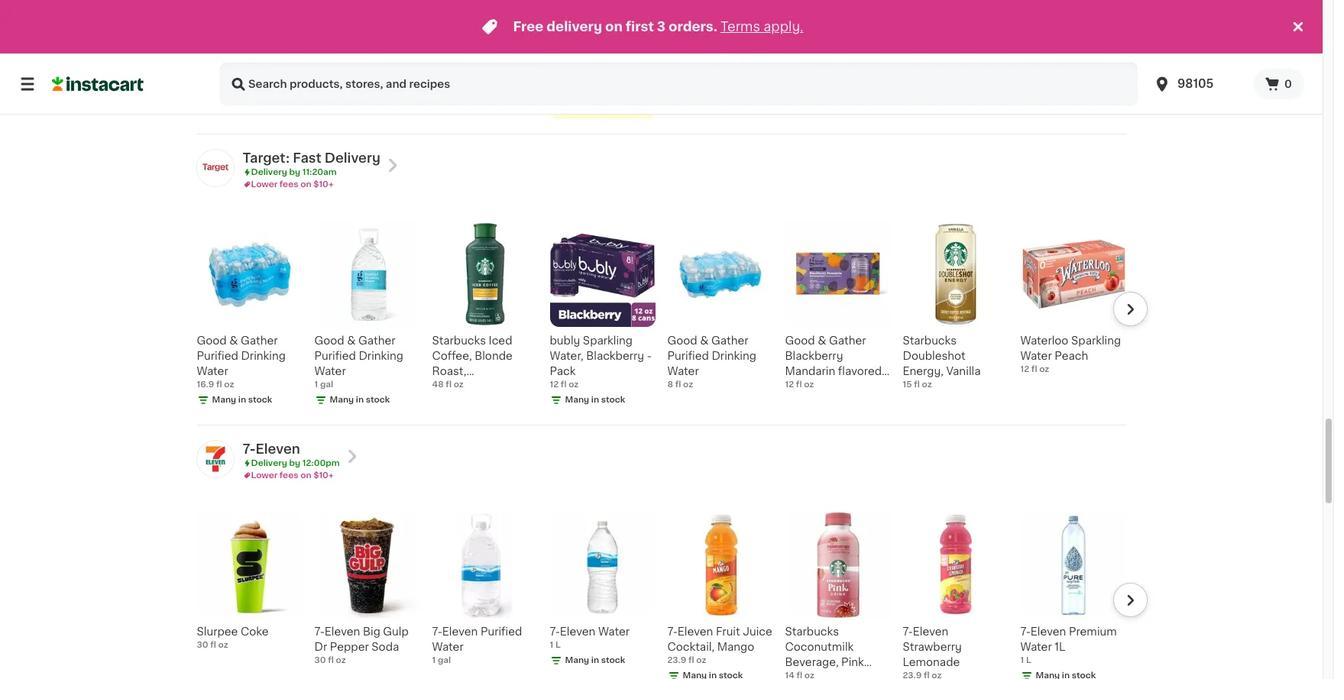 Task type: describe. For each thing, give the bounding box(es) containing it.
fl inside waterloo sparkling water peach 12 fl oz
[[1032, 365, 1038, 374]]

stock for bubly sparkling water, blackberry - pack 12 fl oz
[[602, 396, 626, 404]]

save
[[602, 20, 622, 28]]

drinking for good & gather purified drinking water 1 gal
[[359, 351, 404, 361]]

mango
[[718, 642, 755, 653]]

blackberry for &
[[786, 351, 844, 361]]

buy
[[555, 20, 572, 28]]

good for good & gather purified drinking water 1 gal
[[315, 335, 345, 346]]

water inside good & gather purified drinking water 16.9 fl oz
[[197, 366, 228, 377]]

terms apply. link
[[721, 21, 804, 33]]

$10+ for eleven
[[314, 471, 334, 480]]

brew
[[550, 33, 577, 44]]

orange
[[197, 50, 237, 61]]

burst
[[832, 20, 860, 30]]

7 eleven image
[[197, 441, 234, 478]]

stock for volcano burst lemon juice 6.7 fl oz
[[837, 65, 861, 73]]

cocktail,
[[668, 642, 715, 653]]

oz inside bubly sparkling water, blackberry - pack 12 fl oz
[[569, 380, 579, 389]]

knudsen
[[340, 20, 388, 30]]

7‑eleven fruit juice cocktail, mango 23.9 fl oz
[[668, 627, 773, 665]]

15
[[903, 380, 913, 389]]

3
[[657, 21, 666, 33]]

7‑eleven for 7‑eleven strawberry lemonade
[[903, 627, 949, 637]]

starbucks coconutmilk beverage, pink drink, strawbe
[[786, 627, 879, 680]]

& for good & gather purified drinking water 8 fl oz
[[701, 335, 709, 346]]

2 horizontal spatial 12 fl oz
[[903, 49, 932, 58]]

eleven for 7-eleven big gulp dr pepper soda 30 fl oz
[[325, 627, 360, 637]]

purified inside 7‑eleven purified water 1 gal
[[481, 627, 522, 637]]

many in stock for good & gather purified drinking water 16.9 fl oz
[[212, 396, 272, 404]]

purified for good & gather purified drinking water 8 fl oz
[[668, 351, 709, 361]]

good for good & gather purified drinking water 16.9 fl oz
[[197, 335, 227, 346]]

bubly sparkling water, blackberry - pack 12 fl oz
[[550, 335, 652, 389]]

purified for good & gather purified drinking water 16.9 fl oz
[[197, 351, 238, 361]]

strawberry inside item carousel 'region'
[[903, 642, 962, 653]]

see eligible items button
[[550, 92, 656, 118]]

big
[[363, 627, 381, 637]]

many for 7‑eleven water 1 l
[[565, 656, 590, 665]]

& for good & gather purified drinking water 16.9 fl oz
[[230, 335, 238, 346]]

many in stock for columbia gorge organic juice 48 fl oz
[[683, 65, 743, 73]]

starbucks for starbucks coconutmilk beverage, pink drink, strawbe
[[786, 627, 839, 637]]

& for good & gather blackberry mandarin flavored sparkling water
[[818, 335, 827, 346]]

fees for fast
[[280, 180, 299, 189]]

adaptogen
[[432, 65, 492, 76]]

water inside 7‑eleven premium water 1l 1 l
[[1021, 642, 1053, 653]]

sparkling for waterloo
[[1072, 335, 1122, 346]]

roast,
[[432, 366, 467, 377]]

purified for good & gather purified drinking water 1 gal
[[315, 351, 356, 361]]

bubly
[[550, 335, 581, 346]]

oz inside 7-eleven big gulp dr pepper soda 30 fl oz
[[336, 656, 346, 665]]

oz inside uncle matt's organic pulp free, orange juice 52 fl oz
[[218, 65, 228, 73]]

stock for columbia gorge organic juice 48 fl oz
[[719, 65, 743, 73]]

delivery by 11:20am
[[251, 168, 337, 176]]

first
[[626, 21, 654, 33]]

blackberry for sparkling
[[587, 351, 645, 361]]

48 inside columbia gorge organic juice 48 fl oz
[[668, 49, 679, 58]]

magnesium
[[432, 50, 495, 61]]

lavender
[[550, 64, 600, 75]]

fl inside uncle matt's organic pulp free, orange juice 52 fl oz
[[210, 65, 216, 73]]

starbucks for starbucks doubleshot energy, vanilla 15 fl oz
[[903, 335, 957, 346]]

lower fees on $10+ for fast
[[251, 180, 334, 189]]

pulp
[[242, 35, 266, 46]]

limited time offer region
[[0, 0, 1290, 54]]

delivery by 12:00pm
[[251, 459, 340, 468]]

good & gather purified drinking water 1 gal
[[315, 335, 404, 389]]

fl inside columbia gorge organic juice 48 fl oz
[[681, 49, 687, 58]]

love,
[[611, 49, 639, 59]]

unsweetened,
[[432, 381, 510, 392]]

good & gather purified drinking water 8 fl oz
[[668, 335, 757, 389]]

oz inside the volcano burst lemon juice 6.7 fl oz
[[808, 49, 818, 58]]

turmeric
[[315, 65, 362, 76]]

water,
[[550, 351, 584, 361]]

fruit
[[716, 627, 741, 637]]

delivery
[[547, 21, 603, 33]]

many for good & gather purified drinking water 16.9 fl oz
[[212, 396, 236, 404]]

delivery for eleven
[[251, 459, 287, 468]]

mandarin
[[786, 366, 836, 377]]

r.w.
[[315, 20, 338, 30]]

lemonade
[[903, 657, 960, 668]]

48 inside item carousel 'region'
[[432, 380, 444, 389]]

flavored
[[839, 366, 882, 377]]

1 inside 7‑eleven purified water 1 gal
[[432, 656, 436, 665]]

7‑eleven for 7‑eleven fruit juice cocktail, mango 23.9 fl oz
[[668, 627, 714, 637]]

drinking for good & gather purified drinking water 16.9 fl oz
[[241, 351, 286, 361]]

fl inside slurpee coke 30 fl oz
[[210, 641, 216, 650]]

in for volcano burst lemon juice 6.7 fl oz
[[827, 65, 835, 73]]

starbucks for starbucks iced coffee, blonde roast, unsweetened, black
[[432, 335, 486, 346]]

gather for good & gather purified drinking water 16.9 fl oz
[[241, 335, 278, 346]]

Search field
[[220, 63, 1138, 106]]

orders.
[[669, 21, 718, 33]]

fees for eleven
[[280, 471, 299, 480]]

32
[[315, 65, 325, 73]]

oz inside good & gather purified drinking water 8 fl oz
[[683, 380, 694, 389]]

and
[[603, 64, 623, 75]]

7‑eleven strawberry lemonade link
[[903, 513, 1009, 680]]

juice inside 7‑eleven fruit juice cocktail, mango 23.9 fl oz
[[743, 627, 773, 637]]

uncle matt's organic pulp free, orange juice 52 fl oz
[[197, 20, 295, 73]]

organic inside r.w. knudsen family organic carrot ginger turmeric juice
[[353, 35, 395, 46]]

matt's
[[231, 20, 264, 30]]

7‑eleven for 7‑eleven premium water 1l 1 l
[[1021, 627, 1067, 637]]

waterloo sparkling water peach 12 fl oz
[[1021, 335, 1122, 374]]

by for eleven
[[289, 459, 300, 468]]

7- for 7-eleven big gulp dr pepper soda 30 fl oz
[[315, 627, 325, 637]]

$10+ for fast
[[314, 180, 334, 189]]

12:00pm
[[302, 459, 340, 468]]

many in stock for volcano burst lemon juice 6.7 fl oz
[[801, 65, 861, 73]]

fast
[[293, 152, 322, 164]]

23.9
[[668, 656, 687, 665]]

11:20am
[[302, 168, 337, 176]]

apply.
[[764, 21, 804, 33]]

infused
[[495, 65, 535, 76]]

coconutmilk
[[786, 642, 854, 653]]

in for good & gather purified drinking water 16.9 fl oz
[[238, 396, 246, 404]]

fl inside starbucks doubleshot energy, vanilla 15 fl oz
[[915, 380, 920, 389]]

7‑eleven water 1 l
[[550, 627, 630, 650]]

good for good & gather blackberry mandarin flavored sparkling water
[[786, 335, 816, 346]]

stock for 7‑eleven water 1 l
[[602, 656, 626, 665]]

oz inside columbia gorge organic juice 48 fl oz
[[689, 49, 699, 58]]

dr
[[315, 642, 327, 653]]

drink,
[[786, 672, 817, 680]]

gal inside good & gather purified drinking water 1 gal
[[320, 380, 333, 389]]

starbucks iced coffee, blonde roast, unsweetened, black
[[432, 335, 513, 407]]

7‑eleven premium water 1l 1 l
[[1021, 627, 1118, 665]]

1l
[[1055, 642, 1066, 653]]

on inside limited time offer region
[[606, 21, 623, 33]]

slurpee coke 30 fl oz
[[197, 627, 269, 650]]

many for columbia gorge organic juice 48 fl oz
[[683, 65, 707, 73]]

12 fl oz for good & gather blackberry mandarin flavored sparkling water
[[786, 380, 814, 389]]

w/
[[642, 49, 655, 59]]

98105
[[1178, 78, 1214, 89]]

0 vertical spatial coffee
[[1069, 20, 1106, 30]]

juice inside uncle matt's organic pulp free, orange juice 52 fl oz
[[239, 50, 269, 61]]

7- for 7-eleven
[[243, 443, 256, 455]]

columbia
[[668, 20, 719, 30]]

water inside waterloo sparkling water peach 12 fl oz
[[1021, 351, 1053, 361]]

columbia gorge organic juice 48 fl oz
[[668, 20, 756, 58]]

premium
[[1070, 627, 1118, 637]]

item carousel region for target: fast delivery
[[175, 215, 1148, 419]]

on for 7-eleven
[[301, 471, 312, 480]]

pink
[[842, 657, 865, 668]]



Task type: vqa. For each thing, say whether or not it's contained in the screenshot.
the left Apple
no



Task type: locate. For each thing, give the bounding box(es) containing it.
in for bubly sparkling water, blackberry - pack 12 fl oz
[[592, 396, 599, 404]]

sparkling inside bubly sparkling water, blackberry - pack 12 fl oz
[[583, 335, 633, 346]]

good inside good & gather purified drinking water 8 fl oz
[[668, 335, 698, 346]]

strawberry up the magnesium
[[432, 35, 491, 46]]

ginger
[[351, 50, 388, 61]]

organic up ginger on the top
[[353, 35, 395, 46]]

starbucks up coconutmilk
[[786, 627, 839, 637]]

oz inside slurpee coke 30 fl oz
[[218, 641, 228, 650]]

delivery up 11:20am on the top of the page
[[325, 152, 381, 164]]

52
[[197, 65, 208, 73]]

vanilla
[[947, 366, 981, 377]]

eleven inside 7-eleven big gulp dr pepper soda 30 fl oz
[[325, 627, 360, 637]]

0 horizontal spatial gal
[[320, 380, 333, 389]]

juice down ginger on the top
[[365, 65, 394, 76]]

1 horizontal spatial 7-
[[315, 627, 325, 637]]

starbucks
[[432, 335, 486, 346], [903, 335, 957, 346], [786, 627, 839, 637]]

delivery for fast
[[251, 168, 287, 176]]

uncle
[[197, 20, 228, 30]]

starbucks coconutmilk beverage, pink drink, strawbe link
[[786, 513, 891, 680]]

volcano burst lemon juice 6.7 fl oz
[[786, 20, 860, 58]]

l inside 7‑eleven premium water 1l 1 l
[[1027, 656, 1032, 665]]

fl inside 7-eleven big gulp dr pepper soda 30 fl oz
[[328, 656, 334, 665]]

good inside good & gather purified drinking water 16.9 fl oz
[[197, 335, 227, 346]]

target: fast delivery
[[243, 152, 381, 164]]

& inside good & gather blackberry mandarin flavored sparkling water
[[818, 335, 827, 346]]

strawberry inside recess mood strawberry rose, magnesium & adaptogen infused sparkling water
[[432, 35, 491, 46]]

2 drinking from the left
[[359, 351, 404, 361]]

gather inside good & gather purified drinking water 16.9 fl oz
[[241, 335, 278, 346]]

sparkling right bubly
[[583, 335, 633, 346]]

1 by from the top
[[289, 168, 300, 176]]

kombucha
[[550, 49, 608, 59], [596, 94, 654, 105]]

target:
[[243, 152, 290, 164]]

lower fees on $10+ down delivery by 11:20am
[[251, 180, 334, 189]]

1 vertical spatial 7-
[[315, 627, 325, 637]]

recess mood strawberry rose, magnesium & adaptogen infused sparkling water
[[432, 20, 535, 91]]

fl inside bubly sparkling water, blackberry - pack 12 fl oz
[[561, 380, 567, 389]]

many
[[683, 65, 707, 73], [801, 65, 825, 73], [919, 65, 943, 73], [330, 80, 354, 88], [448, 80, 472, 88], [212, 396, 236, 404], [330, 396, 354, 404], [565, 396, 590, 404], [565, 656, 590, 665]]

starbucks up doubleshot
[[903, 335, 957, 346]]

soda
[[372, 642, 399, 653]]

gather inside good & gather purified drinking water 1 gal
[[359, 335, 396, 346]]

blackberry inside bubly sparkling water, blackberry - pack 12 fl oz
[[587, 351, 645, 361]]

sparkling inside waterloo sparkling water peach 12 fl oz
[[1072, 335, 1122, 346]]

1 inside good & gather purified drinking water 1 gal
[[315, 380, 318, 389]]

4 gather from the left
[[830, 335, 867, 346]]

organic down orders.
[[668, 35, 711, 46]]

item carousel region
[[175, 215, 1148, 419], [175, 507, 1148, 680]]

many for volcano burst lemon juice 6.7 fl oz
[[801, 65, 825, 73]]

free delivery on first 3 orders. terms apply.
[[513, 21, 804, 33]]

starbucks up the coffee,
[[432, 335, 486, 346]]

lower fees on $10+ down delivery by 12:00pm
[[251, 471, 334, 480]]

& inside good & gather purified drinking water 8 fl oz
[[701, 335, 709, 346]]

1 blackberry from the left
[[587, 351, 645, 361]]

0 horizontal spatial strawberry
[[432, 35, 491, 46]]

juice inside the volcano burst lemon juice 6.7 fl oz
[[825, 35, 855, 46]]

gulp
[[383, 627, 409, 637]]

drinking for good & gather purified drinking water 8 fl oz
[[712, 351, 757, 361]]

0 vertical spatial 12 fl oz
[[903, 49, 932, 58]]

2 horizontal spatial starbucks
[[903, 335, 957, 346]]

1 horizontal spatial sparkling
[[583, 335, 633, 346]]

1 vertical spatial lower fees on $10+
[[251, 471, 334, 480]]

1 lower fees on $10+ from the top
[[251, 180, 334, 189]]

lower fees on $10+ for eleven
[[251, 471, 334, 480]]

$1
[[624, 20, 633, 28]]

1
[[315, 380, 318, 389], [550, 641, 554, 650], [432, 656, 436, 665], [1021, 656, 1025, 665]]

lower fees on $10+
[[251, 180, 334, 189], [251, 471, 334, 480]]

gorge
[[722, 20, 756, 30]]

1 horizontal spatial 30
[[315, 656, 326, 665]]

morning
[[1067, 35, 1111, 46]]

fl inside 7‑eleven fruit juice cocktail, mango 23.9 fl oz
[[689, 656, 695, 665]]

30 down "dr"
[[315, 656, 326, 665]]

1 $10+ from the top
[[314, 180, 334, 189]]

blackberry up mandarin
[[786, 351, 844, 361]]

3 drinking from the left
[[712, 351, 757, 361]]

1 7‑eleven from the left
[[432, 627, 478, 637]]

mood
[[475, 20, 506, 30]]

organic down the chamomile, at the left top
[[550, 94, 593, 105]]

0 vertical spatial on
[[606, 21, 623, 33]]

1 vertical spatial $10+
[[314, 471, 334, 480]]

on down delivery by 12:00pm
[[301, 471, 312, 480]]

3 gather from the left
[[712, 335, 749, 346]]

fees down delivery by 12:00pm
[[280, 471, 299, 480]]

1 horizontal spatial starbucks
[[786, 627, 839, 637]]

drinking inside good & gather purified drinking water 1 gal
[[359, 351, 404, 361]]

sun
[[1021, 50, 1042, 61]]

fl inside good & gather purified drinking water 8 fl oz
[[676, 380, 681, 389]]

in for columbia gorge organic juice 48 fl oz
[[709, 65, 717, 73]]

fl
[[681, 49, 687, 58], [800, 49, 806, 58], [914, 49, 920, 58], [210, 65, 216, 73], [327, 65, 333, 73], [443, 65, 449, 73], [1032, 365, 1038, 374], [216, 380, 222, 389], [446, 380, 452, 389], [561, 380, 567, 389], [676, 380, 681, 389], [797, 380, 802, 389], [915, 380, 920, 389], [210, 641, 216, 650], [328, 656, 334, 665], [689, 656, 695, 665]]

0 horizontal spatial sparkling
[[432, 81, 482, 91]]

30 down "slurpee"
[[197, 641, 208, 650]]

1 horizontal spatial drinking
[[359, 351, 404, 361]]

coke
[[241, 627, 269, 637]]

free,
[[269, 35, 295, 46]]

eleven up pepper
[[325, 627, 360, 637]]

eleven for 7-eleven
[[256, 443, 300, 455]]

water inside good & gather blackberry mandarin flavored sparkling water
[[837, 381, 868, 392]]

on
[[606, 21, 623, 33], [301, 180, 312, 189], [301, 471, 312, 480]]

7- right 7 eleven icon
[[243, 443, 256, 455]]

2 blackberry from the left
[[786, 351, 844, 361]]

lower down 7-eleven
[[251, 471, 278, 480]]

water inside 7‑eleven purified water 1 gal
[[432, 642, 464, 653]]

0 vertical spatial eleven
[[256, 443, 300, 455]]

0 vertical spatial l
[[556, 641, 561, 650]]

1 vertical spatial gal
[[438, 656, 451, 665]]

30 inside slurpee coke 30 fl oz
[[197, 641, 208, 650]]

7‑eleven purified water 1 gal
[[432, 627, 522, 665]]

0 button
[[1255, 69, 1305, 99]]

carrot
[[315, 50, 349, 61]]

0 horizontal spatial blackberry
[[587, 351, 645, 361]]

many for bubly sparkling water, blackberry - pack 12 fl oz
[[565, 396, 590, 404]]

1 vertical spatial by
[[289, 459, 300, 468]]

1 vertical spatial strawberry
[[903, 642, 962, 653]]

48 fl oz
[[432, 380, 464, 389]]

1 vertical spatial delivery
[[251, 168, 287, 176]]

rose,
[[494, 35, 524, 46]]

1 gather from the left
[[241, 335, 278, 346]]

by down fast
[[289, 168, 300, 176]]

family
[[315, 35, 350, 46]]

7‑eleven inside 7‑eleven water 1 l
[[550, 627, 596, 637]]

l inside 7‑eleven water 1 l
[[556, 641, 561, 650]]

by for fast
[[289, 168, 300, 176]]

2 item carousel region from the top
[[175, 507, 1148, 680]]

0 horizontal spatial 7-
[[243, 443, 256, 455]]

2 $10+ from the top
[[314, 471, 334, 480]]

0 vertical spatial 48
[[668, 49, 679, 58]]

organic inside buy any 3, save $1 brew dr. kombucha love,  w/ lavender and chamomile, organic kombucha
[[550, 94, 593, 105]]

0 vertical spatial 7-
[[243, 443, 256, 455]]

starbucks doubleshot energy, vanilla 15 fl oz
[[903, 335, 981, 389]]

12 inside bubly sparkling water, blackberry - pack 12 fl oz
[[550, 380, 559, 389]]

2 good from the left
[[315, 335, 345, 346]]

fees down delivery by 11:20am
[[280, 180, 299, 189]]

oz inside 7‑eleven fruit juice cocktail, mango 23.9 fl oz
[[697, 656, 707, 665]]

2 by from the top
[[289, 459, 300, 468]]

stock for good & gather purified drinking water 1 gal
[[366, 396, 390, 404]]

organic inside uncle matt's organic pulp free, orange juice 52 fl oz
[[197, 35, 240, 46]]

4 7‑eleven from the left
[[903, 627, 949, 637]]

organic
[[552, 2, 586, 10], [197, 35, 240, 46], [353, 35, 395, 46], [668, 35, 711, 46], [1021, 35, 1064, 46], [550, 94, 593, 105]]

many in stock for good & gather purified drinking water 1 gal
[[330, 396, 390, 404]]

product group
[[550, 0, 656, 118]]

0 vertical spatial strawberry
[[432, 35, 491, 46]]

juice
[[713, 35, 743, 46], [825, 35, 855, 46], [239, 50, 269, 61], [365, 65, 394, 76], [743, 627, 773, 637]]

0 horizontal spatial l
[[556, 641, 561, 650]]

on left $1
[[606, 21, 623, 33]]

delivery down 7-eleven
[[251, 459, 287, 468]]

1 vertical spatial fees
[[280, 471, 299, 480]]

on down delivery by 11:20am
[[301, 180, 312, 189]]

1 lower from the top
[[251, 180, 278, 189]]

48 down roast,
[[432, 380, 444, 389]]

dr.
[[580, 33, 595, 44]]

sparkling for bubly
[[583, 335, 633, 346]]

1 good from the left
[[197, 335, 227, 346]]

slurpee
[[197, 627, 238, 637]]

purified
[[197, 351, 238, 361], [315, 351, 356, 361], [668, 351, 709, 361], [481, 627, 522, 637]]

2 lower fees on $10+ from the top
[[251, 471, 334, 480]]

free
[[513, 21, 544, 33]]

98105 button
[[1154, 63, 1245, 106]]

kombucha down and
[[596, 94, 654, 105]]

1 fees from the top
[[280, 180, 299, 189]]

1 inside 7‑eleven water 1 l
[[550, 641, 554, 650]]

recess
[[432, 20, 472, 30]]

good for good & gather purified drinking water 8 fl oz
[[668, 335, 698, 346]]

& inside good & gather purified drinking water 16.9 fl oz
[[230, 335, 238, 346]]

1 inside 7‑eleven premium water 1l 1 l
[[1021, 656, 1025, 665]]

stock for good & gather purified drinking water 16.9 fl oz
[[248, 396, 272, 404]]

0 vertical spatial delivery
[[325, 152, 381, 164]]

gal inside 7‑eleven purified water 1 gal
[[438, 656, 451, 665]]

48
[[668, 49, 679, 58], [432, 380, 444, 389]]

1 vertical spatial on
[[301, 180, 312, 189]]

0 horizontal spatial eleven
[[256, 443, 300, 455]]

7‑eleven inside 7‑eleven fruit juice cocktail, mango 23.9 fl oz
[[668, 627, 714, 637]]

fees
[[280, 180, 299, 189], [280, 471, 299, 480]]

good
[[197, 335, 227, 346], [315, 335, 345, 346], [668, 335, 698, 346], [786, 335, 816, 346]]

1 drinking from the left
[[241, 351, 286, 361]]

coffee
[[1069, 20, 1106, 30], [1044, 50, 1081, 61]]

0 vertical spatial kombucha
[[550, 49, 608, 59]]

olympia coffee organic morning sun coffee 12 oz
[[1021, 20, 1111, 73]]

see eligible items
[[554, 100, 652, 111]]

30 inside 7-eleven big gulp dr pepper soda 30 fl oz
[[315, 656, 326, 665]]

$10+ down 11:20am on the top of the page
[[314, 180, 334, 189]]

0 vertical spatial lower fees on $10+
[[251, 180, 334, 189]]

0 vertical spatial 30
[[197, 641, 208, 650]]

$10+ down 12:00pm
[[314, 471, 334, 480]]

1 horizontal spatial eleven
[[325, 627, 360, 637]]

in for 7‑eleven water 1 l
[[592, 656, 599, 665]]

7-eleven big gulp dr pepper soda 30 fl oz
[[315, 627, 409, 665]]

12 inside waterloo sparkling water peach 12 fl oz
[[1021, 365, 1030, 374]]

0 vertical spatial item carousel region
[[175, 215, 1148, 419]]

gather inside good & gather purified drinking water 8 fl oz
[[712, 335, 749, 346]]

juice down terms
[[713, 35, 743, 46]]

by
[[289, 168, 300, 176], [289, 459, 300, 468]]

7‑eleven for 7‑eleven purified water 1 gal
[[432, 627, 478, 637]]

5 7‑eleven from the left
[[1021, 627, 1067, 637]]

1 horizontal spatial 48
[[668, 49, 679, 58]]

98105 button
[[1145, 63, 1255, 106]]

gather for good & gather blackberry mandarin flavored sparkling water
[[830, 335, 867, 346]]

1 vertical spatial l
[[1027, 656, 1032, 665]]

1 item carousel region from the top
[[175, 215, 1148, 419]]

see
[[554, 100, 575, 111]]

1 horizontal spatial l
[[1027, 656, 1032, 665]]

12 inside olympia coffee organic morning sun coffee 12 oz
[[1021, 65, 1030, 73]]

1 vertical spatial 48
[[432, 380, 444, 389]]

organic up orange
[[197, 35, 240, 46]]

starbucks inside starbucks coconutmilk beverage, pink drink, strawbe
[[786, 627, 839, 637]]

starbucks inside starbucks doubleshot energy, vanilla 15 fl oz
[[903, 335, 957, 346]]

item carousel region containing good & gather purified drinking water
[[175, 215, 1148, 419]]

sparkling inside recess mood strawberry rose, magnesium & adaptogen infused sparkling water
[[432, 81, 482, 91]]

4 good from the left
[[786, 335, 816, 346]]

juice down burst
[[825, 35, 855, 46]]

7‑eleven inside 7‑eleven strawberry lemonade
[[903, 627, 949, 637]]

12
[[903, 49, 912, 58], [432, 65, 441, 73], [1021, 65, 1030, 73], [1021, 365, 1030, 374], [550, 380, 559, 389], [786, 380, 795, 389]]

target: fast delivery image
[[197, 150, 234, 186]]

purified inside good & gather purified drinking water 16.9 fl oz
[[197, 351, 238, 361]]

0 vertical spatial by
[[289, 168, 300, 176]]

item carousel region for 7-eleven
[[175, 507, 1148, 680]]

lower for target:
[[251, 180, 278, 189]]

organic inside olympia coffee organic morning sun coffee 12 oz
[[1021, 35, 1064, 46]]

water inside recess mood strawberry rose, magnesium & adaptogen infused sparkling water
[[485, 81, 516, 91]]

3 good from the left
[[668, 335, 698, 346]]

drinking inside good & gather purified drinking water 8 fl oz
[[712, 351, 757, 361]]

& inside good & gather purified drinking water 1 gal
[[347, 335, 356, 346]]

0 vertical spatial gal
[[320, 380, 333, 389]]

pepper
[[330, 642, 369, 653]]

2 fees from the top
[[280, 471, 299, 480]]

oz inside olympia coffee organic morning sun coffee 12 oz
[[1032, 65, 1042, 73]]

blackberry left "-"
[[587, 351, 645, 361]]

oz inside starbucks doubleshot energy, vanilla 15 fl oz
[[922, 380, 933, 389]]

& for good & gather purified drinking water 1 gal
[[347, 335, 356, 346]]

3 7‑eleven from the left
[[668, 627, 714, 637]]

1 horizontal spatial gal
[[438, 656, 451, 665]]

purified inside good & gather purified drinking water 1 gal
[[315, 351, 356, 361]]

7- inside 7-eleven big gulp dr pepper soda 30 fl oz
[[315, 627, 325, 637]]

gather for good & gather purified drinking water 8 fl oz
[[712, 335, 749, 346]]

lower for 7-
[[251, 471, 278, 480]]

sparkling
[[786, 381, 834, 392]]

in
[[709, 65, 717, 73], [827, 65, 835, 73], [945, 65, 953, 73], [356, 80, 364, 88], [474, 80, 482, 88], [238, 396, 246, 404], [356, 396, 364, 404], [592, 396, 599, 404], [592, 656, 599, 665]]

lower down target:
[[251, 180, 278, 189]]

0 horizontal spatial drinking
[[241, 351, 286, 361]]

juice down pulp
[[239, 50, 269, 61]]

12 fl oz for recess mood strawberry rose, magnesium & adaptogen infused sparkling water
[[432, 65, 461, 73]]

7- up "dr"
[[315, 627, 325, 637]]

instacart logo image
[[52, 75, 144, 93]]

2 horizontal spatial sparkling
[[1072, 335, 1122, 346]]

eleven up delivery by 12:00pm
[[256, 443, 300, 455]]

many in stock for 7‑eleven water 1 l
[[565, 656, 626, 665]]

item carousel region containing slurpee coke
[[175, 507, 1148, 680]]

0 vertical spatial lower
[[251, 180, 278, 189]]

gather for good & gather purified drinking water 1 gal
[[359, 335, 396, 346]]

iced
[[489, 335, 513, 346]]

eligible
[[578, 100, 618, 111]]

0 vertical spatial $10+
[[314, 180, 334, 189]]

starbucks inside starbucks iced coffee, blonde roast, unsweetened, black
[[432, 335, 486, 346]]

2 lower from the top
[[251, 471, 278, 480]]

sparkling up peach
[[1072, 335, 1122, 346]]

gather
[[241, 335, 278, 346], [359, 335, 396, 346], [712, 335, 749, 346], [830, 335, 867, 346]]

juice inside columbia gorge organic juice 48 fl oz
[[713, 35, 743, 46]]

by left 12:00pm
[[289, 459, 300, 468]]

2 7‑eleven from the left
[[550, 627, 596, 637]]

oz inside good & gather purified drinking water 16.9 fl oz
[[224, 380, 234, 389]]

organic inside columbia gorge organic juice 48 fl oz
[[668, 35, 711, 46]]

None search field
[[220, 63, 1138, 106]]

1 horizontal spatial blackberry
[[786, 351, 844, 361]]

2 vertical spatial on
[[301, 471, 312, 480]]

delivery down target:
[[251, 168, 287, 176]]

any
[[574, 20, 590, 28]]

1 horizontal spatial strawberry
[[903, 642, 962, 653]]

sparkling down adaptogen
[[432, 81, 482, 91]]

fl inside the volcano burst lemon juice 6.7 fl oz
[[800, 49, 806, 58]]

2 vertical spatial 12 fl oz
[[786, 380, 814, 389]]

blackberry inside good & gather blackberry mandarin flavored sparkling water
[[786, 351, 844, 361]]

1 vertical spatial kombucha
[[596, 94, 654, 105]]

organic up buy
[[552, 2, 586, 10]]

7‑eleven strawberry lemonade
[[903, 627, 962, 668]]

purified inside good & gather purified drinking water 8 fl oz
[[668, 351, 709, 361]]

good inside good & gather blackberry mandarin flavored sparkling water
[[786, 335, 816, 346]]

items
[[621, 100, 652, 111]]

1 horizontal spatial 12 fl oz
[[786, 380, 814, 389]]

& inside recess mood strawberry rose, magnesium & adaptogen infused sparkling water
[[498, 50, 506, 61]]

oz inside waterloo sparkling water peach 12 fl oz
[[1040, 365, 1050, 374]]

coffee down the morning
[[1044, 50, 1081, 61]]

0 horizontal spatial 48
[[432, 380, 444, 389]]

&
[[498, 50, 506, 61], [230, 335, 238, 346], [347, 335, 356, 346], [701, 335, 709, 346], [818, 335, 827, 346]]

2 horizontal spatial drinking
[[712, 351, 757, 361]]

30
[[197, 641, 208, 650], [315, 656, 326, 665]]

drinking inside good & gather purified drinking water 16.9 fl oz
[[241, 351, 286, 361]]

7‑eleven for 7‑eleven water 1 l
[[550, 627, 596, 637]]

16.9
[[197, 380, 214, 389]]

water inside 7‑eleven water 1 l
[[599, 627, 630, 637]]

chamomile,
[[550, 79, 614, 90]]

good & gather purified drinking water 16.9 fl oz
[[197, 335, 286, 389]]

gather inside good & gather blackberry mandarin flavored sparkling water
[[830, 335, 867, 346]]

good inside good & gather purified drinking water 1 gal
[[315, 335, 345, 346]]

juice up mango
[[743, 627, 773, 637]]

0 vertical spatial fees
[[280, 180, 299, 189]]

juice inside r.w. knudsen family organic carrot ginger turmeric juice
[[365, 65, 394, 76]]

7‑eleven inside 7‑eleven premium water 1l 1 l
[[1021, 627, 1067, 637]]

2 gather from the left
[[359, 335, 396, 346]]

kombucha up lavender on the left of the page
[[550, 49, 608, 59]]

many for good & gather purified drinking water 1 gal
[[330, 396, 354, 404]]

organic down the olympia
[[1021, 35, 1064, 46]]

fl inside good & gather purified drinking water 16.9 fl oz
[[216, 380, 222, 389]]

l
[[556, 641, 561, 650], [1027, 656, 1032, 665]]

7‑eleven
[[432, 627, 478, 637], [550, 627, 596, 637], [668, 627, 714, 637], [903, 627, 949, 637], [1021, 627, 1067, 637]]

sparkling
[[432, 81, 482, 91], [583, 335, 633, 346], [1072, 335, 1122, 346]]

1 vertical spatial lower
[[251, 471, 278, 480]]

8
[[668, 380, 674, 389]]

buy any 3, save $1 brew dr. kombucha love,  w/ lavender and chamomile, organic kombucha
[[550, 20, 655, 105]]

2 vertical spatial delivery
[[251, 459, 287, 468]]

volcano
[[786, 20, 829, 30]]

blonde
[[475, 351, 513, 361]]

7‑eleven inside 7‑eleven purified water 1 gal
[[432, 627, 478, 637]]

coffee,
[[432, 351, 472, 361]]

7-eleven
[[243, 443, 300, 455]]

0 horizontal spatial 12 fl oz
[[432, 65, 461, 73]]

1 vertical spatial 30
[[315, 656, 326, 665]]

water inside good & gather purified drinking water 1 gal
[[315, 366, 346, 377]]

coffee up the morning
[[1069, 20, 1106, 30]]

$10+
[[314, 180, 334, 189], [314, 471, 334, 480]]

in for good & gather purified drinking water 1 gal
[[356, 396, 364, 404]]

strawberry up lemonade
[[903, 642, 962, 653]]

48 right w/ on the top
[[668, 49, 679, 58]]

water inside good & gather purified drinking water 8 fl oz
[[668, 366, 699, 377]]

1 vertical spatial 12 fl oz
[[432, 65, 461, 73]]

1 vertical spatial item carousel region
[[175, 507, 1148, 680]]

on for target: fast delivery
[[301, 180, 312, 189]]

0
[[1285, 79, 1293, 89]]

0 horizontal spatial 30
[[197, 641, 208, 650]]

1 vertical spatial coffee
[[1044, 50, 1081, 61]]

many in stock for bubly sparkling water, blackberry - pack 12 fl oz
[[565, 396, 626, 404]]

0 horizontal spatial starbucks
[[432, 335, 486, 346]]

1 vertical spatial eleven
[[325, 627, 360, 637]]



